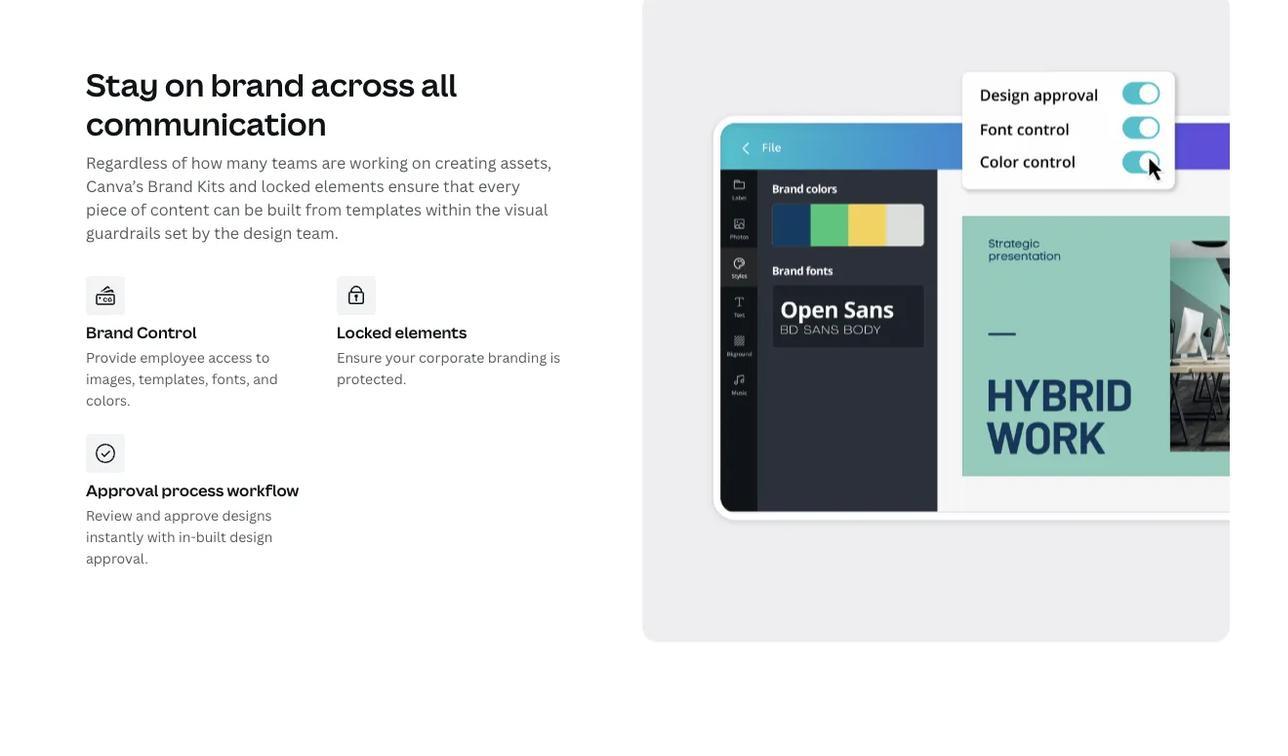 Task type: locate. For each thing, give the bounding box(es) containing it.
1 vertical spatial and
[[253, 370, 278, 388]]

approval
[[86, 481, 158, 502]]

creating
[[435, 153, 496, 174]]

ensure
[[388, 176, 439, 197]]

elements inside locked elements ensure your corporate branding is protected.
[[395, 323, 467, 344]]

of up "guardrails"
[[131, 200, 146, 221]]

built inside approval process workflow review and approve designs instantly with in-built design approval.
[[196, 528, 226, 547]]

0 vertical spatial design
[[243, 223, 292, 244]]

and down many
[[229, 176, 257, 197]]

on
[[165, 64, 204, 106], [412, 153, 431, 174]]

1 vertical spatial on
[[412, 153, 431, 174]]

brand
[[147, 176, 193, 197], [86, 323, 133, 344]]

on right stay
[[165, 64, 204, 106]]

0 vertical spatial the
[[475, 200, 501, 221]]

brand up "content"
[[147, 176, 193, 197]]

design down be
[[243, 223, 292, 244]]

1 vertical spatial elements
[[395, 323, 467, 344]]

templates
[[346, 200, 422, 221]]

corporate
[[419, 348, 485, 367]]

0 vertical spatial on
[[165, 64, 204, 106]]

0 horizontal spatial the
[[214, 223, 239, 244]]

provide
[[86, 348, 137, 367]]

built down approve
[[196, 528, 226, 547]]

of
[[171, 153, 187, 174], [131, 200, 146, 221]]

1 vertical spatial of
[[131, 200, 146, 221]]

1 horizontal spatial on
[[412, 153, 431, 174]]

canva's
[[86, 176, 144, 197]]

1 vertical spatial brand
[[86, 323, 133, 344]]

design
[[243, 223, 292, 244], [230, 528, 273, 547]]

brand up the provide
[[86, 323, 133, 344]]

all
[[421, 64, 457, 106]]

approval.
[[86, 549, 148, 568]]

that
[[443, 176, 474, 197]]

workflow
[[227, 481, 299, 502]]

and inside stay on brand across all communication regardless of how many teams are working on creating assets, canva's brand kits and locked elements ensure that every piece of content can be built from templates within the visual guardrails set by the design team.
[[229, 176, 257, 197]]

and down to
[[253, 370, 278, 388]]

every
[[478, 176, 520, 197]]

approve
[[164, 507, 219, 525]]

0 vertical spatial of
[[171, 153, 187, 174]]

0 vertical spatial built
[[267, 200, 302, 221]]

1 horizontal spatial brand
[[147, 176, 193, 197]]

elements
[[315, 176, 384, 197], [395, 323, 467, 344]]

design down 'designs'
[[230, 528, 273, 547]]

stay
[[86, 64, 158, 106]]

kits
[[197, 176, 225, 197]]

the down every
[[475, 200, 501, 221]]

templates,
[[139, 370, 208, 388]]

on up ensure
[[412, 153, 431, 174]]

brand inside brand control provide employee access to images, templates, fonts, and colors.
[[86, 323, 133, 344]]

and
[[229, 176, 257, 197], [253, 370, 278, 388], [136, 507, 161, 525]]

visual
[[504, 200, 548, 221]]

piece
[[86, 200, 127, 221]]

0 vertical spatial brand
[[147, 176, 193, 197]]

images,
[[86, 370, 135, 388]]

0 horizontal spatial on
[[165, 64, 204, 106]]

from
[[305, 200, 342, 221]]

0 vertical spatial elements
[[315, 176, 384, 197]]

0 horizontal spatial built
[[196, 528, 226, 547]]

in-
[[179, 528, 196, 547]]

approval process workflow review and approve designs instantly with in-built design approval.
[[86, 481, 299, 568]]

elements down are
[[315, 176, 384, 197]]

locked
[[261, 176, 311, 197]]

elements up corporate
[[395, 323, 467, 344]]

to
[[256, 348, 270, 367]]

1 vertical spatial design
[[230, 528, 273, 547]]

2 vertical spatial and
[[136, 507, 161, 525]]

set
[[165, 223, 188, 244]]

are
[[322, 153, 346, 174]]

built
[[267, 200, 302, 221], [196, 528, 226, 547]]

brand control provide employee access to images, templates, fonts, and colors.
[[86, 323, 278, 410]]

stay on brand across all communication regardless of how many teams are working on creating assets, canva's brand kits and locked elements ensure that every piece of content can be built from templates within the visual guardrails set by the design team.
[[86, 64, 552, 244]]

the
[[475, 200, 501, 221], [214, 223, 239, 244]]

elements inside stay on brand across all communication regardless of how many teams are working on creating assets, canva's brand kits and locked elements ensure that every piece of content can be built from templates within the visual guardrails set by the design team.
[[315, 176, 384, 197]]

the down can
[[214, 223, 239, 244]]

0 horizontal spatial elements
[[315, 176, 384, 197]]

and inside approval process workflow review and approve designs instantly with in-built design approval.
[[136, 507, 161, 525]]

control
[[137, 323, 197, 344]]

of left how
[[171, 153, 187, 174]]

access
[[208, 348, 252, 367]]

locked
[[337, 323, 392, 344]]

can
[[213, 200, 240, 221]]

design inside approval process workflow review and approve designs instantly with in-built design approval.
[[230, 528, 273, 547]]

and up with
[[136, 507, 161, 525]]

process
[[162, 481, 224, 502]]

team.
[[296, 223, 338, 244]]

how
[[191, 153, 222, 174]]

teams
[[271, 153, 318, 174]]

1 horizontal spatial built
[[267, 200, 302, 221]]

colors.
[[86, 391, 130, 410]]

content
[[150, 200, 209, 221]]

0 vertical spatial and
[[229, 176, 257, 197]]

branding
[[488, 348, 547, 367]]

1 horizontal spatial elements
[[395, 323, 467, 344]]

protected.
[[337, 370, 406, 388]]

working
[[349, 153, 408, 174]]

0 horizontal spatial brand
[[86, 323, 133, 344]]

built down locked
[[267, 200, 302, 221]]

1 vertical spatial built
[[196, 528, 226, 547]]



Task type: describe. For each thing, give the bounding box(es) containing it.
1 horizontal spatial the
[[475, 200, 501, 221]]

employee
[[140, 348, 205, 367]]

is
[[550, 348, 560, 367]]

locked elements ensure your corporate branding is protected.
[[337, 323, 560, 388]]

brand inside stay on brand across all communication regardless of how many teams are working on creating assets, canva's brand kits and locked elements ensure that every piece of content can be built from templates within the visual guardrails set by the design team.
[[147, 176, 193, 197]]

fonts,
[[212, 370, 250, 388]]

assets,
[[500, 153, 552, 174]]

ensure
[[337, 348, 382, 367]]

regardless
[[86, 153, 168, 174]]

many
[[226, 153, 268, 174]]

1 vertical spatial the
[[214, 223, 239, 244]]

brand
[[211, 64, 305, 106]]

with
[[147, 528, 175, 547]]

1 horizontal spatial of
[[171, 153, 187, 174]]

0 horizontal spatial of
[[131, 200, 146, 221]]

instantly
[[86, 528, 144, 547]]

across
[[311, 64, 415, 106]]

review
[[86, 507, 132, 525]]

your
[[385, 348, 416, 367]]

and inside brand control provide employee access to images, templates, fonts, and colors.
[[253, 370, 278, 388]]

be
[[244, 200, 263, 221]]

designs
[[222, 507, 272, 525]]

design inside stay on brand across all communication regardless of how many teams are working on creating assets, canva's brand kits and locked elements ensure that every piece of content can be built from templates within the visual guardrails set by the design team.
[[243, 223, 292, 244]]

by
[[192, 223, 210, 244]]

built inside stay on brand across all communication regardless of how many teams are working on creating assets, canva's brand kits and locked elements ensure that every piece of content can be built from templates within the visual guardrails set by the design team.
[[267, 200, 302, 221]]

communication
[[86, 103, 326, 145]]

within
[[425, 200, 472, 221]]

guardrails
[[86, 223, 161, 244]]



Task type: vqa. For each thing, say whether or not it's contained in the screenshot.
are
yes



